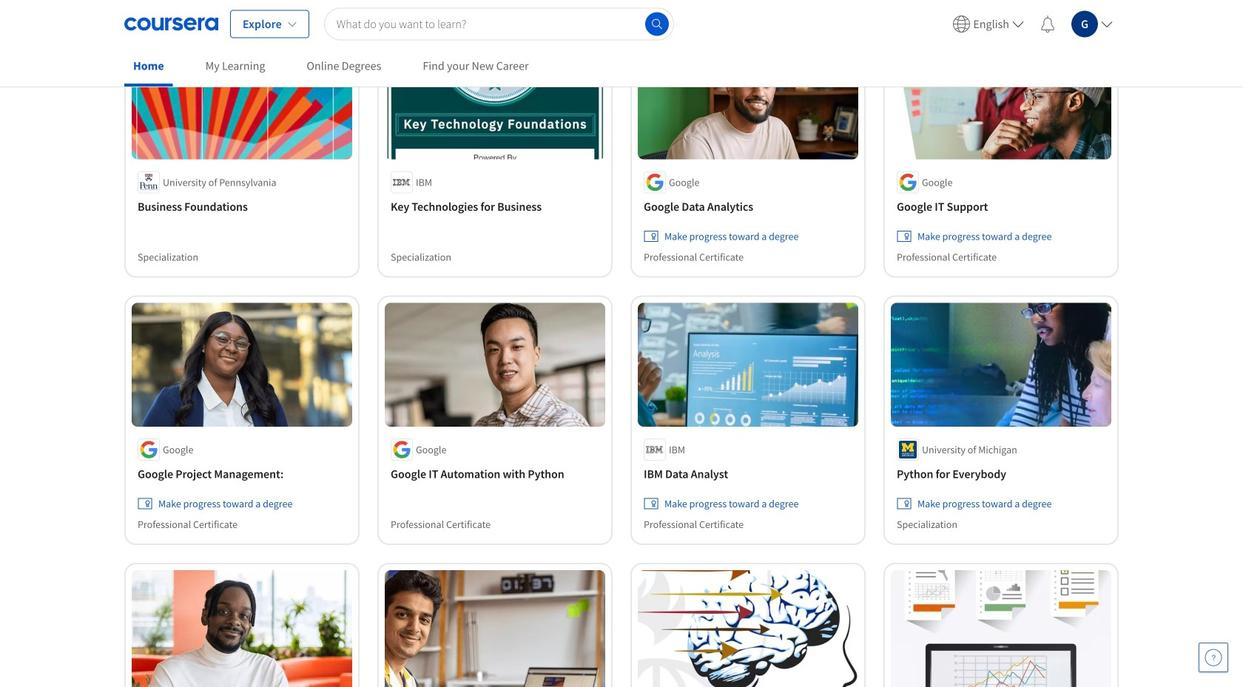 Task type: vqa. For each thing, say whether or not it's contained in the screenshot.
Coursera corresponding to Coursera Project Network
no



Task type: locate. For each thing, give the bounding box(es) containing it.
menu
[[947, 0, 1119, 48]]

None search field
[[324, 8, 674, 40]]

What do you want to learn? text field
[[324, 8, 674, 40]]



Task type: describe. For each thing, give the bounding box(es) containing it.
coursera image
[[124, 12, 218, 36]]

help center image
[[1205, 649, 1223, 667]]



